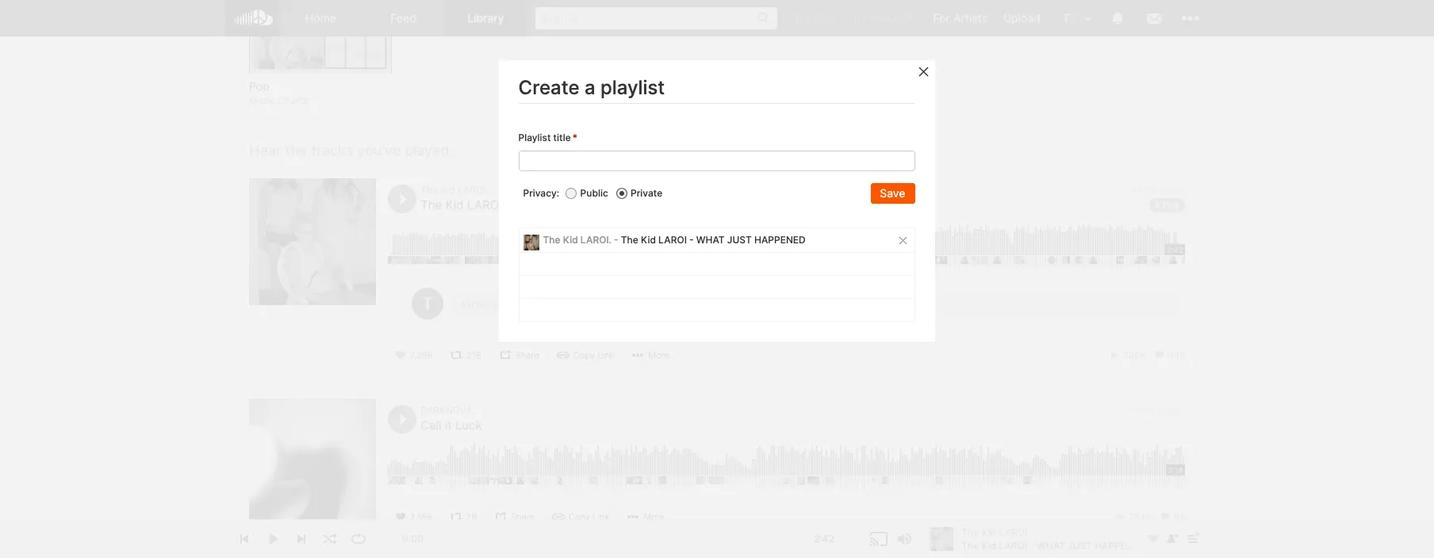 Task type: vqa. For each thing, say whether or not it's contained in the screenshot.
1 link to the bottom
no



Task type: describe. For each thing, give the bounding box(es) containing it.
218
[[467, 350, 482, 361]]

what inside the kid laroi. the kid laroi - what just happened
[[515, 198, 549, 213]]

try go+ link
[[786, 0, 844, 36]]

ago for 1 month ago
[[1169, 405, 1186, 417]]

1 vertical spatial just
[[728, 234, 753, 246]]

the down played:
[[421, 184, 438, 196]]

just inside the kid laroi. the kid laroi - what just happened
[[553, 198, 583, 213]]

call it luck element
[[249, 400, 376, 526]]

257k
[[1129, 512, 1152, 523]]

share button for 218
[[494, 347, 548, 365]]

54
[[1174, 512, 1186, 523]]

306 link
[[1154, 350, 1186, 361]]

kid down the kid laroi. link
[[446, 198, 464, 213]]

7,298 button
[[388, 347, 441, 365]]

1 month ago
[[1130, 405, 1186, 417]]

title
[[554, 132, 572, 144]]

home link
[[280, 0, 363, 37]]

the kid laroi - what just happened link
[[421, 198, 650, 213]]

playlist
[[601, 76, 666, 99]]

laroi. for the
[[581, 234, 612, 246]]

a
[[585, 76, 596, 99]]

pro
[[900, 11, 918, 25]]

kid down private
[[642, 234, 657, 246]]

days
[[1145, 184, 1166, 196]]

playlist title
[[519, 132, 572, 144]]

public
[[581, 188, 609, 200]]

54 link
[[1159, 512, 1186, 523]]

laroi. for kid
[[458, 184, 489, 196]]

home
[[306, 11, 337, 25]]

call
[[421, 419, 442, 434]]

upload link
[[996, 0, 1049, 36]]

hear the tracks you've played:
[[249, 142, 454, 158]]

more button for 28
[[622, 509, 673, 526]]

save
[[881, 187, 906, 200]]

copy link button for 28
[[547, 509, 618, 526]]

try next pro
[[852, 11, 918, 25]]

close button
[[917, 63, 963, 79]]

21 days ago pop
[[1132, 184, 1186, 211]]

create
[[519, 76, 580, 99]]

link for 28
[[593, 512, 610, 523]]

share for 218
[[516, 350, 540, 361]]

2 horizontal spatial -
[[690, 234, 695, 246]]

21
[[1132, 184, 1142, 196]]

for
[[934, 11, 951, 25]]

tracks
[[312, 142, 353, 158]]

1 horizontal spatial -
[[615, 234, 619, 246]]

happened inside the kid laroi. the kid laroi - what just happened
[[587, 198, 650, 213]]

- inside the kid laroi. the kid laroi - what just happened
[[506, 198, 511, 213]]

pop element
[[249, 0, 392, 74]]

copy for 218
[[574, 350, 595, 361]]

more button for 218
[[626, 347, 678, 365]]

1 horizontal spatial tara schultz's avatar element
[[1057, 8, 1078, 29]]

kid down played:
[[441, 184, 455, 196]]

privacy:
[[524, 188, 560, 200]]

feed
[[391, 11, 417, 25]]

laroi inside the kid laroi. the kid laroi - what just happened
[[467, 198, 502, 213]]

try go+
[[794, 11, 836, 25]]

28 button
[[444, 509, 485, 526]]

1
[[1130, 405, 1135, 417]]

private
[[631, 188, 663, 200]]

more for 218
[[649, 350, 670, 361]]

dxrknova call it luck
[[421, 405, 482, 434]]

pop inside the pop music charts
[[249, 80, 270, 93]]

month
[[1137, 405, 1166, 417]]

link for 218
[[598, 350, 615, 361]]



Task type: locate. For each thing, give the bounding box(es) containing it.
copy link button for 218
[[551, 347, 622, 365]]

call it luck link
[[421, 419, 482, 434]]

0 vertical spatial track stats element
[[1109, 347, 1186, 365]]

0 horizontal spatial what
[[515, 198, 549, 213]]

laroi. inside the kid laroi. the kid laroi - what just happened
[[458, 184, 489, 196]]

what down playlist title text field
[[697, 234, 726, 246]]

0 vertical spatial copy link
[[574, 350, 615, 361]]

happened up the kid laroi.         - the kid laroi - what just happened
[[587, 198, 650, 213]]

2,189
[[410, 512, 432, 523]]

copy link button
[[551, 347, 622, 365], [547, 509, 618, 526]]

share button right 218
[[494, 347, 548, 365]]

0 horizontal spatial laroi
[[467, 198, 502, 213]]

go+
[[814, 11, 836, 25]]

0 vertical spatial copy
[[574, 350, 595, 361]]

0 vertical spatial tara schultz's avatar element
[[1057, 8, 1078, 29]]

played:
[[405, 142, 454, 158]]

more
[[649, 350, 670, 361], [644, 512, 665, 523]]

0 vertical spatial pop
[[249, 80, 270, 93]]

0 horizontal spatial -
[[506, 198, 511, 213]]

0 vertical spatial happened
[[587, 198, 650, 213]]

what
[[515, 198, 549, 213], [697, 234, 726, 246]]

copy link
[[574, 350, 615, 361], [569, 512, 610, 523]]

1 horizontal spatial try
[[852, 11, 869, 25]]

try next pro link
[[844, 0, 926, 36]]

1 vertical spatial more button
[[622, 509, 673, 526]]

-
[[506, 198, 511, 213], [615, 234, 619, 246], [690, 234, 695, 246]]

306
[[1169, 350, 1186, 361]]

create a playlist
[[519, 76, 666, 99]]

the
[[421, 184, 438, 196], [421, 198, 442, 213], [544, 234, 561, 246], [622, 234, 639, 246]]

1 vertical spatial tara schultz's avatar element
[[412, 288, 444, 320]]

try left next
[[852, 11, 869, 25]]

track stats element containing 236k
[[1109, 347, 1186, 365]]

laroi. down public
[[581, 234, 612, 246]]

0 vertical spatial ago
[[1169, 184, 1186, 196]]

for artists link
[[926, 0, 996, 36]]

0 horizontal spatial try
[[794, 11, 811, 25]]

the kid laroi - what just happened element
[[249, 179, 376, 306], [524, 235, 540, 251]]

share right 218
[[516, 350, 540, 361]]

just
[[553, 198, 583, 213], [728, 234, 753, 246]]

share button right 28
[[489, 509, 543, 526]]

the down the kid laroi. link
[[421, 198, 442, 213]]

copy link for 28
[[569, 512, 610, 523]]

charts
[[278, 94, 309, 106]]

1 vertical spatial copy link button
[[547, 509, 618, 526]]

laroi. up the kid laroi - what just happened link at the top
[[458, 184, 489, 196]]

dxrknova
[[421, 405, 472, 417]]

0 horizontal spatial laroi.
[[458, 184, 489, 196]]

laroi.
[[458, 184, 489, 196], [581, 234, 612, 246]]

share
[[516, 350, 540, 361], [511, 512, 535, 523]]

track stats element containing 257k
[[1114, 509, 1186, 526]]

2 ago from the top
[[1169, 405, 1186, 417]]

1 vertical spatial share button
[[489, 509, 543, 526]]

1 vertical spatial laroi
[[659, 234, 688, 246]]

copy for 28
[[569, 512, 591, 523]]

0 vertical spatial just
[[553, 198, 583, 213]]

1 vertical spatial ago
[[1169, 405, 1186, 417]]

0 vertical spatial pop link
[[249, 79, 392, 94]]

1 horizontal spatial pop
[[1163, 200, 1180, 211]]

0 vertical spatial laroi
[[467, 198, 502, 213]]

1 vertical spatial laroi.
[[581, 234, 612, 246]]

0 vertical spatial share button
[[494, 347, 548, 365]]

1 horizontal spatial laroi.
[[581, 234, 612, 246]]

0 vertical spatial what
[[515, 198, 549, 213]]

1 vertical spatial link
[[593, 512, 610, 523]]

1 try from the left
[[794, 11, 811, 25]]

1 vertical spatial pop
[[1163, 200, 1180, 211]]

ago right month
[[1169, 405, 1186, 417]]

happened up write a comment text box
[[755, 234, 807, 246]]

1 horizontal spatial what
[[697, 234, 726, 246]]

share for 28
[[511, 512, 535, 523]]

0 horizontal spatial the kid laroi - what just happened element
[[249, 179, 376, 306]]

share button for 28
[[489, 509, 543, 526]]

the
[[285, 142, 308, 158]]

pop link
[[249, 79, 392, 94], [1150, 199, 1186, 213]]

1 horizontal spatial the kid laroi - what just happened element
[[524, 235, 540, 251]]

ago right days
[[1169, 184, 1186, 196]]

feed link
[[363, 0, 445, 37]]

0 vertical spatial laroi.
[[458, 184, 489, 196]]

2 try from the left
[[852, 11, 869, 25]]

music
[[249, 94, 276, 106]]

more for 28
[[644, 512, 665, 523]]

share button
[[494, 347, 548, 365], [489, 509, 543, 526]]

1 vertical spatial copy link
[[569, 512, 610, 523]]

kid down the kid laroi - what just happened link at the top
[[564, 234, 579, 246]]

pop
[[249, 80, 270, 93], [1163, 200, 1180, 211]]

the down the kid laroi - what just happened link at the top
[[544, 234, 561, 246]]

what left public
[[515, 198, 549, 213]]

artists
[[954, 11, 988, 25]]

luck
[[455, 419, 482, 434]]

share right 28
[[511, 512, 535, 523]]

dxrknova link
[[421, 405, 472, 417]]

Search search field
[[536, 7, 778, 29]]

ago
[[1169, 184, 1186, 196], [1169, 405, 1186, 417]]

Write a comment text field
[[449, 288, 1186, 320]]

it
[[445, 419, 452, 434]]

28
[[466, 512, 477, 523]]

236k
[[1124, 350, 1146, 361]]

0 vertical spatial more
[[649, 350, 670, 361]]

track stats element for 218
[[1109, 347, 1186, 365]]

pop link down days
[[1150, 199, 1186, 213]]

1 ago from the top
[[1169, 184, 1186, 196]]

1 vertical spatial what
[[697, 234, 726, 246]]

copy link for 218
[[574, 350, 615, 361]]

laroi
[[467, 198, 502, 213], [659, 234, 688, 246]]

more button
[[626, 347, 678, 365], [622, 509, 673, 526]]

try for try next pro
[[852, 11, 869, 25]]

hear
[[249, 142, 281, 158]]

0 vertical spatial link
[[598, 350, 615, 361]]

the kid laroi. the kid laroi - what just happened
[[421, 184, 650, 213]]

1 vertical spatial happened
[[755, 234, 807, 246]]

the kid laroi.         - the kid laroi - what just happened
[[544, 234, 807, 246]]

the kid laroi. link
[[421, 184, 489, 196]]

0 vertical spatial copy link button
[[551, 347, 622, 365]]

0 horizontal spatial happened
[[587, 198, 650, 213]]

laroi down private
[[659, 234, 688, 246]]

1 vertical spatial pop link
[[1150, 199, 1186, 213]]

music charts link
[[249, 94, 309, 108]]

kid
[[441, 184, 455, 196], [446, 198, 464, 213], [564, 234, 579, 246], [642, 234, 657, 246]]

ago inside 21 days ago pop
[[1169, 184, 1186, 196]]

0 horizontal spatial pop link
[[249, 79, 392, 94]]

pop inside 21 days ago pop
[[1163, 200, 1180, 211]]

0 horizontal spatial pop
[[249, 80, 270, 93]]

tara schultz's avatar element right 'upload'
[[1057, 8, 1078, 29]]

the down private
[[622, 234, 639, 246]]

None search field
[[528, 0, 786, 36]]

library
[[468, 11, 504, 25]]

playlist
[[519, 132, 552, 144]]

1 horizontal spatial laroi
[[659, 234, 688, 246]]

ago for 21 days ago pop
[[1169, 184, 1186, 196]]

laroi down the kid laroi. link
[[467, 198, 502, 213]]

you've
[[357, 142, 401, 158]]

link
[[598, 350, 615, 361], [593, 512, 610, 523]]

close
[[937, 65, 963, 77]]

track stats element
[[1109, 347, 1186, 365], [1114, 509, 1186, 526]]

happened
[[587, 198, 650, 213], [755, 234, 807, 246]]

try
[[794, 11, 811, 25], [852, 11, 869, 25]]

try left go+
[[794, 11, 811, 25]]

pop music charts
[[249, 80, 309, 106]]

1 horizontal spatial pop link
[[1150, 199, 1186, 213]]

1 vertical spatial track stats element
[[1114, 509, 1186, 526]]

library link
[[445, 0, 528, 37]]

1 horizontal spatial happened
[[755, 234, 807, 246]]

2,189 button
[[388, 509, 440, 526]]

copy
[[574, 350, 595, 361], [569, 512, 591, 523]]

pop down days
[[1163, 200, 1180, 211]]

1 vertical spatial more
[[644, 512, 665, 523]]

pop link down the pop element
[[249, 79, 392, 94]]

next
[[872, 11, 897, 25]]

save button
[[872, 184, 916, 204]]

tara schultz's avatar element up 7,298
[[412, 288, 444, 320]]

0 vertical spatial share
[[516, 350, 540, 361]]

7,298
[[410, 350, 433, 361]]

0 horizontal spatial just
[[553, 198, 583, 213]]

tara schultz's avatar element
[[1057, 8, 1078, 29], [412, 288, 444, 320]]

1 vertical spatial share
[[511, 512, 535, 523]]

pop up music
[[249, 80, 270, 93]]

0 horizontal spatial tara schultz's avatar element
[[412, 288, 444, 320]]

0 vertical spatial more button
[[626, 347, 678, 365]]

for artists
[[934, 11, 988, 25]]

track stats element for 28
[[1114, 509, 1186, 526]]

1 horizontal spatial just
[[728, 234, 753, 246]]

1 vertical spatial copy
[[569, 512, 591, 523]]

Playlist title text field
[[519, 151, 916, 172]]

218 button
[[445, 347, 490, 365]]

upload
[[1004, 11, 1041, 25]]

try for try go+
[[794, 11, 811, 25]]



